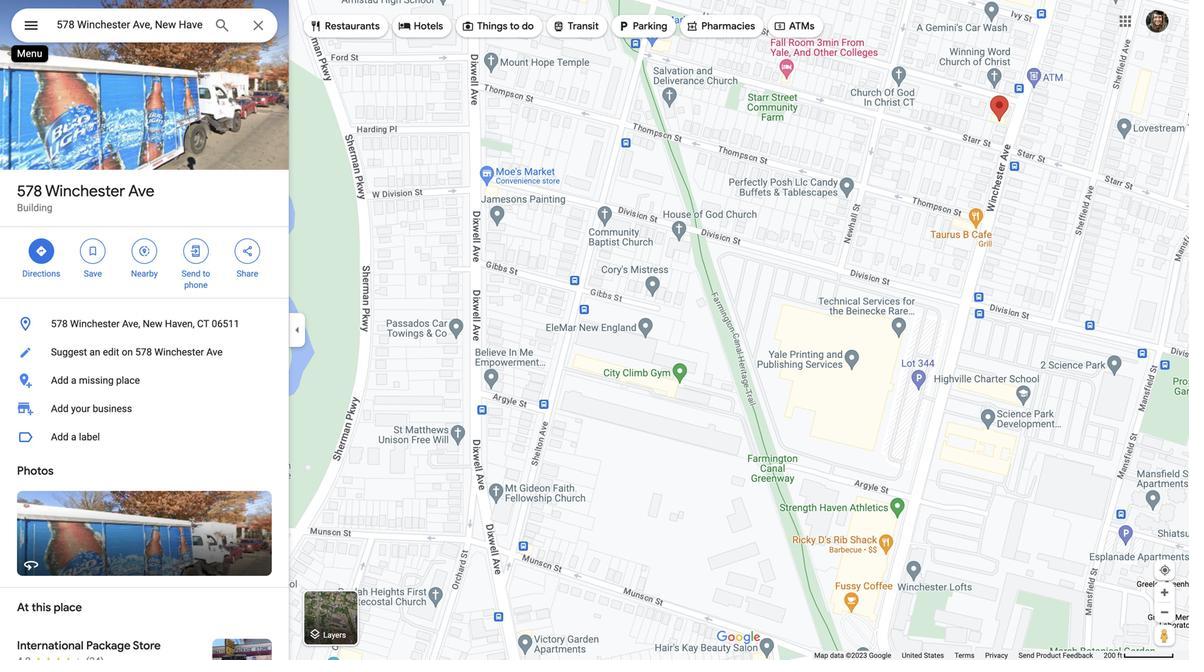 Task type: locate. For each thing, give the bounding box(es) containing it.
0 vertical spatial 578
[[17, 181, 42, 201]]


[[241, 244, 254, 259]]

winchester inside button
[[70, 318, 120, 330]]

save
[[84, 269, 102, 279]]

578 winchester ave, new haven, ct 06511 button
[[0, 310, 289, 339]]

privacy
[[986, 652, 1009, 660]]

 atms
[[774, 18, 815, 34]]

place
[[116, 375, 140, 387], [54, 601, 82, 615]]

show street view coverage image
[[1155, 625, 1176, 647]]

1 horizontal spatial to
[[510, 20, 520, 33]]


[[618, 18, 630, 34]]

ave down 06511
[[207, 347, 223, 358]]

1 vertical spatial 578
[[51, 318, 68, 330]]

place right this at left
[[54, 601, 82, 615]]

pharmacies
[[702, 20, 756, 33]]

578 inside button
[[51, 318, 68, 330]]

new
[[143, 318, 163, 330]]

578 up suggest
[[51, 318, 68, 330]]

send inside send to phone
[[182, 269, 201, 279]]

add left 'your'
[[51, 403, 69, 415]]

zoom in image
[[1160, 588, 1171, 598]]

international
[[17, 639, 84, 654]]

578 right on
[[135, 347, 152, 358]]

1 add from the top
[[51, 375, 69, 387]]


[[398, 18, 411, 34]]


[[553, 18, 565, 34]]

none field inside 578 winchester ave, new haven, ct 06511 field
[[57, 16, 203, 33]]

0 horizontal spatial send
[[182, 269, 201, 279]]

add for add a missing place
[[51, 375, 69, 387]]

ave inside button
[[207, 347, 223, 358]]

a left missing
[[71, 375, 76, 387]]

0 vertical spatial winchester
[[45, 181, 125, 201]]

 pharmacies
[[686, 18, 756, 34]]

578
[[17, 181, 42, 201], [51, 318, 68, 330], [135, 347, 152, 358]]

winchester
[[45, 181, 125, 201], [70, 318, 120, 330], [155, 347, 204, 358]]

google
[[870, 652, 892, 660]]

to
[[510, 20, 520, 33], [203, 269, 210, 279]]

1 vertical spatial winchester
[[70, 318, 120, 330]]

2 vertical spatial winchester
[[155, 347, 204, 358]]

None field
[[57, 16, 203, 33]]

0 vertical spatial a
[[71, 375, 76, 387]]

0 vertical spatial send
[[182, 269, 201, 279]]

0 horizontal spatial to
[[203, 269, 210, 279]]

0 vertical spatial to
[[510, 20, 520, 33]]

ave
[[128, 181, 155, 201], [207, 347, 223, 358]]

1 vertical spatial add
[[51, 403, 69, 415]]

send inside 'button'
[[1019, 652, 1035, 660]]

restaurants
[[325, 20, 380, 33]]

share
[[237, 269, 258, 279]]

a inside add a missing place button
[[71, 375, 76, 387]]

footer containing map data ©2023 google
[[815, 652, 1104, 661]]

add for add a label
[[51, 432, 69, 443]]

winchester for ave
[[45, 181, 125, 201]]

send
[[182, 269, 201, 279], [1019, 652, 1035, 660]]

to inside ' things to do'
[[510, 20, 520, 33]]

1 vertical spatial place
[[54, 601, 82, 615]]

1 horizontal spatial place
[[116, 375, 140, 387]]

nearby
[[131, 269, 158, 279]]

suggest an edit on 578 winchester ave
[[51, 347, 223, 358]]

footer
[[815, 652, 1104, 661]]

at this place
[[17, 601, 82, 615]]

2 a from the top
[[71, 432, 76, 443]]


[[35, 244, 48, 259]]

1 vertical spatial a
[[71, 432, 76, 443]]

a left label
[[71, 432, 76, 443]]

2 vertical spatial add
[[51, 432, 69, 443]]

winchester up an
[[70, 318, 120, 330]]

send up phone
[[182, 269, 201, 279]]

winchester inside 578 winchester ave building
[[45, 181, 125, 201]]

package
[[86, 639, 131, 654]]

winchester down haven,
[[155, 347, 204, 358]]

ave,
[[122, 318, 140, 330]]

directions
[[22, 269, 60, 279]]

a
[[71, 375, 76, 387], [71, 432, 76, 443]]

0 horizontal spatial ave
[[128, 181, 155, 201]]

add
[[51, 375, 69, 387], [51, 403, 69, 415], [51, 432, 69, 443]]

add down suggest
[[51, 375, 69, 387]]

1 horizontal spatial ave
[[207, 347, 223, 358]]


[[774, 18, 787, 34]]


[[190, 244, 202, 259]]

label
[[79, 432, 100, 443]]

a inside add a label button
[[71, 432, 76, 443]]

things
[[477, 20, 508, 33]]

add left label
[[51, 432, 69, 443]]

0 horizontal spatial 578
[[17, 181, 42, 201]]

ave up 
[[128, 181, 155, 201]]

feedback
[[1063, 652, 1094, 660]]

2 horizontal spatial 578
[[135, 347, 152, 358]]

add your business link
[[0, 395, 289, 424]]

 things to do
[[462, 18, 534, 34]]

international package store
[[17, 639, 161, 654]]

add your business
[[51, 403, 132, 415]]

1 vertical spatial send
[[1019, 652, 1035, 660]]

send for send to phone
[[182, 269, 201, 279]]

 restaurants
[[309, 18, 380, 34]]

ave inside 578 winchester ave building
[[128, 181, 155, 201]]

to up phone
[[203, 269, 210, 279]]

terms button
[[955, 652, 975, 661]]

united states button
[[903, 652, 945, 661]]

to left the do
[[510, 20, 520, 33]]

suggest an edit on 578 winchester ave button
[[0, 339, 289, 367]]

1 a from the top
[[71, 375, 76, 387]]

terms
[[955, 652, 975, 660]]

edit
[[103, 347, 119, 358]]

3 add from the top
[[51, 432, 69, 443]]

578 inside 578 winchester ave building
[[17, 181, 42, 201]]


[[138, 244, 151, 259]]

1 horizontal spatial 578
[[51, 318, 68, 330]]

map
[[815, 652, 829, 660]]

atms
[[790, 20, 815, 33]]

zoom out image
[[1160, 608, 1171, 618]]

578 up building
[[17, 181, 42, 201]]

on
[[122, 347, 133, 358]]

2 add from the top
[[51, 403, 69, 415]]

1 vertical spatial to
[[203, 269, 210, 279]]

winchester inside button
[[155, 347, 204, 358]]

this
[[32, 601, 51, 615]]

0 vertical spatial place
[[116, 375, 140, 387]]

ct
[[197, 318, 209, 330]]

missing
[[79, 375, 114, 387]]

2 vertical spatial 578
[[135, 347, 152, 358]]

send product feedback button
[[1019, 652, 1094, 661]]

 hotels
[[398, 18, 443, 34]]

send for send product feedback
[[1019, 652, 1035, 660]]

data
[[831, 652, 845, 660]]


[[686, 18, 699, 34]]

0 vertical spatial add
[[51, 375, 69, 387]]

to inside send to phone
[[203, 269, 210, 279]]

send left product
[[1019, 652, 1035, 660]]

place down on
[[116, 375, 140, 387]]

1 vertical spatial ave
[[207, 347, 223, 358]]

your
[[71, 403, 90, 415]]

winchester up building
[[45, 181, 125, 201]]


[[462, 18, 475, 34]]

1 horizontal spatial send
[[1019, 652, 1035, 660]]

0 horizontal spatial place
[[54, 601, 82, 615]]

578 inside button
[[135, 347, 152, 358]]

0 vertical spatial ave
[[128, 181, 155, 201]]


[[23, 15, 40, 36]]

united states
[[903, 652, 945, 660]]



Task type: vqa. For each thing, say whether or not it's contained in the screenshot.


Task type: describe. For each thing, give the bounding box(es) containing it.
store
[[133, 639, 161, 654]]

product
[[1037, 652, 1062, 660]]

200 ft
[[1104, 652, 1123, 660]]

578 winchester ave, new haven, ct 06511
[[51, 318, 240, 330]]

send product feedback
[[1019, 652, 1094, 660]]

4.2 stars 34 reviews image
[[17, 655, 104, 661]]

layers
[[323, 631, 346, 640]]

add a missing place button
[[0, 367, 289, 395]]

add a missing place
[[51, 375, 140, 387]]

a for label
[[71, 432, 76, 443]]

a for missing
[[71, 375, 76, 387]]

add a label button
[[0, 424, 289, 452]]

©2023
[[846, 652, 868, 660]]

hotels
[[414, 20, 443, 33]]

building
[[17, 202, 52, 214]]

at
[[17, 601, 29, 615]]


[[87, 244, 99, 259]]

footer inside google maps element
[[815, 652, 1104, 661]]

collapse side panel image
[[290, 323, 305, 338]]

 transit
[[553, 18, 599, 34]]

send to phone
[[182, 269, 210, 290]]

parking
[[633, 20, 668, 33]]

200
[[1104, 652, 1116, 660]]

show your location image
[[1159, 564, 1172, 577]]

google account: giulia masi  
(giulia.masi@adept.ai) image
[[1147, 10, 1169, 33]]

actions for 578 winchester ave region
[[0, 227, 289, 298]]

place inside button
[[116, 375, 140, 387]]

an
[[90, 347, 100, 358]]

add a label
[[51, 432, 100, 443]]

privacy button
[[986, 652, 1009, 661]]

google maps element
[[0, 0, 1190, 661]]

578 winchester ave building
[[17, 181, 155, 214]]

suggest
[[51, 347, 87, 358]]

winchester for ave,
[[70, 318, 120, 330]]

200 ft button
[[1104, 652, 1175, 660]]

578 for ave
[[17, 181, 42, 201]]

578 winchester ave main content
[[0, 0, 289, 661]]

international package store link
[[0, 628, 289, 661]]

06511
[[212, 318, 240, 330]]

transit
[[568, 20, 599, 33]]

ft
[[1118, 652, 1123, 660]]

add for add your business
[[51, 403, 69, 415]]

 search field
[[11, 8, 278, 45]]

haven,
[[165, 318, 195, 330]]

 parking
[[618, 18, 668, 34]]

 button
[[11, 8, 51, 45]]

business
[[93, 403, 132, 415]]

phone
[[184, 280, 208, 290]]

map data ©2023 google
[[815, 652, 892, 660]]

578 Winchester Ave, New Haven, CT 06511 field
[[11, 8, 278, 42]]

united
[[903, 652, 923, 660]]

photos
[[17, 464, 54, 479]]

do
[[522, 20, 534, 33]]

578 for ave,
[[51, 318, 68, 330]]


[[309, 18, 322, 34]]

states
[[925, 652, 945, 660]]



